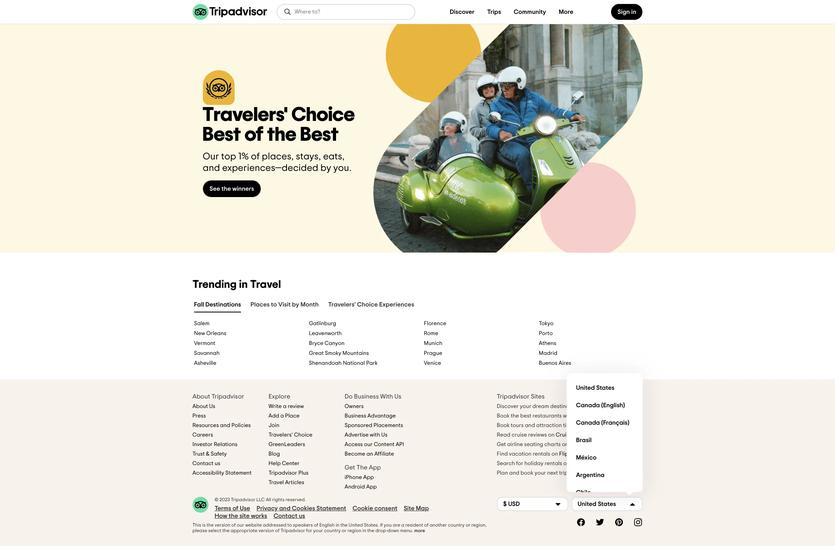 Task type: locate. For each thing, give the bounding box(es) containing it.
madrid
[[539, 351, 558, 356]]

fall destinations button
[[193, 299, 243, 313]]

search image
[[284, 8, 292, 16]]

version inside . if you are a resident of another country or region, please select the appropriate version of tripadvisor for your country or region in the drop-down menu.
[[259, 528, 274, 533]]

1 vertical spatial statement
[[317, 505, 347, 512]]

by inside button
[[292, 301, 299, 308]]

asheville
[[194, 361, 217, 366]]

1 vertical spatial book
[[497, 423, 510, 428]]

1 vertical spatial version
[[259, 528, 274, 533]]

the left drop-
[[368, 528, 375, 533]]

business down owners
[[345, 413, 367, 419]]

of up more button at the bottom of page
[[425, 523, 429, 528]]

1 vertical spatial travelers'
[[329, 301, 356, 308]]

2 vertical spatial app
[[367, 484, 377, 490]]

0 vertical spatial to
[[271, 301, 277, 308]]

an
[[367, 451, 373, 457]]

1 vertical spatial travel
[[269, 480, 284, 486]]

0 horizontal spatial for
[[306, 528, 313, 533]]

app down the
[[364, 475, 374, 480]]

on down "flipkey" link
[[564, 461, 570, 467]]

travelers' choice experiences
[[329, 301, 415, 308]]

0 horizontal spatial best
[[203, 125, 241, 145]]

us for about
[[209, 404, 216, 409]]

buenos
[[539, 361, 558, 366]]

add a place link
[[269, 413, 300, 419]]

0 vertical spatial travelers'
[[203, 105, 288, 125]]

0 vertical spatial states
[[597, 385, 615, 391]]

0 horizontal spatial version
[[215, 523, 231, 528]]

or left region
[[342, 528, 347, 533]]

about tripadvisor about us press resources and policies careers investor relations trust & safety contact us accessibility statement
[[193, 394, 252, 476]]

1 vertical spatial by
[[292, 301, 299, 308]]

0 horizontal spatial statement
[[226, 470, 252, 476]]

méxico link
[[574, 449, 637, 467]]

1 vertical spatial for
[[306, 528, 313, 533]]

new orleans link
[[194, 330, 297, 337]]

the right select
[[223, 528, 230, 533]]

choice inside the travelers' choice best of the best
[[292, 105, 355, 125]]

the inside tripadvisor sites discover your dream destination with jetsetter book the best restaurants with thefork book tours and attraction tickets on viator read cruise reviews on cruise critic get airline seating charts on seat guru find vacation rentals on flipkey search for holiday rentals on holiday lettings plan and book your next trip with reco trip designers
[[511, 413, 520, 419]]

choice inside explore write a review add a place join travelers' choice greenleaders blog help center tripadvisor plus travel articles
[[294, 432, 313, 438]]

0 horizontal spatial your
[[314, 528, 323, 533]]

tours
[[511, 423, 524, 428]]

and up contact us
[[280, 505, 291, 512]]

to inside button
[[271, 301, 277, 308]]

works
[[251, 513, 267, 519]]

1 vertical spatial united states
[[578, 501, 617, 508]]

2 best from the left
[[301, 125, 339, 145]]

0 vertical spatial canada
[[577, 402, 601, 409]]

0 horizontal spatial get
[[345, 465, 355, 471]]

about us link
[[193, 404, 216, 409]]

1 vertical spatial us
[[299, 513, 305, 519]]

&
[[206, 451, 210, 457]]

0 horizontal spatial us
[[215, 461, 221, 467]]

use
[[240, 505, 251, 512]]

states up canada (english) "link"
[[597, 385, 615, 391]]

guru
[[583, 442, 596, 447]]

are
[[393, 523, 401, 528]]

menu
[[567, 373, 643, 502]]

porto
[[539, 331, 553, 336]]

0 vertical spatial our
[[364, 442, 373, 447]]

1 horizontal spatial us
[[382, 432, 388, 438]]

thefork
[[575, 413, 596, 419]]

best
[[203, 125, 241, 145], [301, 125, 339, 145]]

your up best
[[520, 404, 532, 409]]

savannah
[[194, 351, 220, 356]]

0 horizontal spatial discover
[[450, 9, 475, 15]]

1 horizontal spatial to
[[288, 523, 292, 528]]

None search field
[[278, 5, 415, 19]]

to down contact us
[[288, 523, 292, 528]]

rome link
[[424, 330, 527, 337]]

1 vertical spatial about
[[193, 404, 208, 409]]

on down thefork
[[581, 423, 588, 428]]

a inside . if you are a resident of another country or region, please select the appropriate version of tripadvisor for your country or region in the drop-down menu.
[[402, 523, 405, 528]]

1 horizontal spatial or
[[466, 523, 471, 528]]

1 vertical spatial contact
[[274, 513, 298, 519]]

2 horizontal spatial your
[[535, 470, 547, 476]]

app down iphone app link
[[367, 484, 377, 490]]

1 vertical spatial app
[[364, 475, 374, 480]]

bryce canyon
[[309, 341, 345, 346]]

seating
[[525, 442, 544, 447]]

canada up thefork
[[577, 402, 601, 409]]

canada down thefork
[[577, 420, 601, 426]]

1 horizontal spatial statement
[[317, 505, 347, 512]]

airline
[[508, 442, 524, 447]]

choice inside button
[[357, 301, 378, 308]]

map
[[416, 505, 429, 512]]

business advantage link
[[345, 413, 396, 419]]

0 horizontal spatial country
[[324, 528, 341, 533]]

venice
[[424, 361, 442, 366]]

the right is
[[207, 523, 214, 528]]

tripadvisor up use
[[231, 497, 256, 502]]

travelers' for experiences
[[329, 301, 356, 308]]

terms
[[215, 505, 231, 512]]

a right "are" at the left
[[402, 523, 405, 528]]

contact us link up this is the version of our website addressed to speakers of english in the united states
[[274, 513, 305, 520]]

argentina link
[[574, 467, 637, 484]]

1 horizontal spatial version
[[259, 528, 274, 533]]

fall destinations
[[194, 301, 241, 308]]

1 best from the left
[[203, 125, 241, 145]]

site map how the site works
[[215, 505, 429, 519]]

0 horizontal spatial our
[[237, 523, 244, 528]]

1 vertical spatial get
[[345, 465, 355, 471]]

1 horizontal spatial our
[[364, 442, 373, 447]]

the up the tours
[[511, 413, 520, 419]]

us inside the about tripadvisor about us press resources and policies careers investor relations trust & safety contact us accessibility statement
[[209, 404, 216, 409]]

flipkey link
[[560, 451, 578, 457]]

contact down 'trust'
[[193, 461, 214, 467]]

discover up the tours
[[497, 404, 519, 409]]

united inside menu
[[577, 385, 596, 391]]

pinterest image
[[615, 518, 624, 527]]

0 vertical spatial book
[[497, 413, 510, 419]]

travel up places
[[250, 279, 281, 290]]

destinations
[[206, 301, 241, 308]]

the right see
[[222, 186, 231, 192]]

site
[[240, 513, 250, 519]]

brasil
[[577, 437, 592, 444]]

vermont
[[194, 341, 216, 346]]

2 vertical spatial a
[[402, 523, 405, 528]]

2 vertical spatial us
[[382, 432, 388, 438]]

if
[[380, 523, 383, 528]]

relations
[[214, 442, 238, 447]]

resources
[[193, 423, 219, 428]]

of down how the site works link
[[232, 523, 236, 528]]

contact us link down &
[[193, 461, 221, 467]]

sites
[[531, 394, 545, 400]]

united up region
[[349, 523, 363, 528]]

version
[[215, 523, 231, 528], [259, 528, 274, 533]]

1 vertical spatial us
[[209, 404, 216, 409]]

shenandoah
[[309, 361, 342, 366]]

in inside . if you are a resident of another country or region, please select the appropriate version of tripadvisor for your country or region in the drop-down menu.
[[363, 528, 367, 533]]

country right another
[[448, 523, 465, 528]]

tripadvisor up best
[[497, 394, 530, 400]]

0 vertical spatial by
[[321, 163, 332, 173]]

states inside menu
[[597, 385, 615, 391]]

our up become an affiliate link on the left bottom of the page
[[364, 442, 373, 447]]

us down the 'privacy and cookies statement' link
[[299, 513, 305, 519]]

1 horizontal spatial discover
[[497, 404, 519, 409]]

us right 'with' at the bottom left of the page
[[395, 394, 402, 400]]

the
[[357, 465, 368, 471]]

rentals up next on the bottom of page
[[545, 461, 563, 467]]

shenandoah national park
[[309, 361, 378, 366]]

country
[[448, 523, 465, 528], [324, 528, 341, 533]]

1 horizontal spatial contact us link
[[274, 513, 305, 520]]

get up iphone
[[345, 465, 355, 471]]

0 vertical spatial discover
[[450, 9, 475, 15]]

tripadvisor sites discover your dream destination with jetsetter book the best restaurants with thefork book tours and attraction tickets on viator read cruise reviews on cruise critic get airline seating charts on seat guru find vacation rentals on flipkey search for holiday rentals on holiday lettings plan and book your next trip with reco trip designers
[[497, 394, 631, 476]]

0 vertical spatial statement
[[226, 470, 252, 476]]

0 vertical spatial contact
[[193, 461, 214, 467]]

cruise critic link
[[556, 432, 588, 438]]

2 vertical spatial your
[[314, 528, 323, 533]]

for down speakers
[[306, 528, 313, 533]]

states up twitter image
[[598, 501, 617, 508]]

consent
[[375, 505, 398, 512]]

1 horizontal spatial best
[[301, 125, 339, 145]]

2 canada from the top
[[577, 420, 601, 426]]

by right visit
[[292, 301, 299, 308]]

1 vertical spatial choice
[[357, 301, 378, 308]]

contact up this is the version of our website addressed to speakers of english in the united states
[[274, 513, 298, 519]]

2 horizontal spatial us
[[395, 394, 402, 400]]

travel down tripadvisor plus link
[[269, 480, 284, 486]]

the up region
[[341, 523, 348, 528]]

1 horizontal spatial by
[[321, 163, 332, 173]]

restaurants
[[533, 413, 562, 419]]

travelers' inside button
[[329, 301, 356, 308]]

great smoky mountains link
[[309, 350, 412, 357]]

0 vertical spatial for
[[517, 461, 524, 467]]

reviews
[[529, 432, 547, 438]]

choice
[[292, 105, 355, 125], [357, 301, 378, 308], [294, 432, 313, 438]]

1 vertical spatial your
[[535, 470, 547, 476]]

0 vertical spatial united states
[[577, 385, 615, 391]]

app right the
[[369, 465, 381, 471]]

this is the version of our website addressed to speakers of english in the united states
[[193, 523, 378, 528]]

about up about us link
[[193, 394, 210, 400]]

select
[[208, 528, 222, 533]]

investor
[[193, 442, 213, 447]]

in right sign
[[632, 9, 637, 15]]

places to visit by month
[[251, 301, 319, 308]]

1 vertical spatial canada
[[577, 420, 601, 426]]

1 vertical spatial united
[[578, 501, 597, 508]]

1 book from the top
[[497, 413, 510, 419]]

0 vertical spatial contact us link
[[193, 461, 221, 467]]

stays,
[[296, 152, 321, 161]]

of up 1%
[[245, 125, 264, 145]]

states left if
[[364, 523, 378, 528]]

united up the canada (english)
[[577, 385, 596, 391]]

reserved.
[[286, 497, 306, 502]]

tripadvisor inside explore write a review add a place join travelers' choice greenleaders blog help center tripadvisor plus travel articles
[[269, 470, 297, 476]]

tripadvisor inside the about tripadvisor about us press resources and policies careers investor relations trust & safety contact us accessibility statement
[[212, 394, 244, 400]]

united down chile
[[578, 501, 597, 508]]

leavenworth link
[[309, 330, 412, 337]]

canada inside "link"
[[577, 402, 601, 409]]

our up appropriate
[[237, 523, 244, 528]]

0 horizontal spatial us
[[209, 404, 216, 409]]

experiences
[[380, 301, 415, 308]]

2 vertical spatial choice
[[294, 432, 313, 438]]

best up top
[[203, 125, 241, 145]]

country down english
[[324, 528, 341, 533]]

0 vertical spatial us
[[215, 461, 221, 467]]

2 vertical spatial states
[[364, 523, 378, 528]]

tripadvisor up about us link
[[212, 394, 244, 400]]

and left policies
[[220, 423, 230, 428]]

the up "places," at the top left
[[268, 125, 297, 145]]

version down how
[[215, 523, 231, 528]]

best up the stays,
[[301, 125, 339, 145]]

Search search field
[[295, 8, 408, 15]]

united states inside dropdown button
[[578, 501, 617, 508]]

athens
[[539, 341, 557, 346]]

by down the eats,
[[321, 163, 332, 173]]

1 canada from the top
[[577, 402, 601, 409]]

tab list
[[183, 298, 653, 314]]

us inside the about tripadvisor about us press resources and policies careers investor relations trust & safety contact us accessibility statement
[[215, 461, 221, 467]]

your down holiday at the right of page
[[535, 470, 547, 476]]

us down safety
[[215, 461, 221, 467]]

usd
[[509, 501, 520, 508]]

chile link
[[574, 484, 637, 502]]

of right 1%
[[251, 152, 260, 161]]

with inside do business with us owners business advantage sponsored placements advertise with us access our content api become an affiliate
[[370, 432, 380, 438]]

get up find
[[497, 442, 507, 447]]

get inside get the app iphone app android app
[[345, 465, 355, 471]]

advertise with us link
[[345, 432, 388, 438]]

united inside dropdown button
[[578, 501, 597, 508]]

0 vertical spatial choice
[[292, 105, 355, 125]]

1 vertical spatial or
[[342, 528, 347, 533]]

tripadvisor down help center 'link'
[[269, 470, 297, 476]]

for down vacation
[[517, 461, 524, 467]]

travelers' inside explore write a review add a place join travelers' choice greenleaders blog help center tripadvisor plus travel articles
[[269, 432, 293, 438]]

tripadvisor down this is the version of our website addressed to speakers of english in the united states
[[281, 528, 305, 533]]

greenleaders link
[[269, 442, 305, 447]]

center
[[282, 461, 300, 467]]

0 horizontal spatial or
[[342, 528, 347, 533]]

jetsetter link
[[592, 404, 615, 409]]

travelers' inside the travelers' choice best of the best
[[203, 105, 288, 125]]

discover left trips button
[[450, 9, 475, 15]]

and inside the about tripadvisor about us press resources and policies careers investor relations trust & safety contact us accessibility statement
[[220, 423, 230, 428]]

our inside do business with us owners business advantage sponsored placements advertise with us access our content api become an affiliate
[[364, 442, 373, 447]]

savannah link
[[194, 350, 297, 357]]

articles
[[285, 480, 305, 486]]

discover button
[[444, 4, 481, 20]]

us up content on the left of page
[[382, 432, 388, 438]]

0 vertical spatial about
[[193, 394, 210, 400]]

gatlinburg link
[[309, 321, 412, 327]]

0 vertical spatial us
[[395, 394, 402, 400]]

statement down safety
[[226, 470, 252, 476]]

or left region,
[[466, 523, 471, 528]]

viator link
[[589, 423, 605, 428]]

discover inside discover button
[[450, 9, 475, 15]]

0 vertical spatial business
[[354, 394, 379, 400]]

méxico
[[577, 455, 597, 461]]

1 vertical spatial states
[[598, 501, 617, 508]]

become an affiliate link
[[345, 451, 394, 457]]

1 vertical spatial business
[[345, 413, 367, 419]]

0 horizontal spatial to
[[271, 301, 277, 308]]

1 vertical spatial contact us link
[[274, 513, 305, 520]]

1 vertical spatial to
[[288, 523, 292, 528]]

get inside tripadvisor sites discover your dream destination with jetsetter book the best restaurants with thefork book tours and attraction tickets on viator read cruise reviews on cruise critic get airline seating charts on seat guru find vacation rentals on flipkey search for holiday rentals on holiday lettings plan and book your next trip with reco trip designers
[[497, 442, 507, 447]]

with up access our content api link
[[370, 432, 380, 438]]

and down our
[[203, 163, 220, 173]]

us up resources at the bottom left of page
[[209, 404, 216, 409]]

0 vertical spatial united
[[577, 385, 596, 391]]

about up press
[[193, 404, 208, 409]]

states inside dropdown button
[[598, 501, 617, 508]]

1 vertical spatial discover
[[497, 404, 519, 409]]

contact inside the about tripadvisor about us press resources and policies careers investor relations trust & safety contact us accessibility statement
[[193, 461, 214, 467]]

to left visit
[[271, 301, 277, 308]]

see the winners
[[210, 186, 254, 192]]

travelers' for best
[[203, 105, 288, 125]]

trending in travel
[[193, 279, 281, 290]]

0 vertical spatial travel
[[250, 279, 281, 290]]

critic
[[574, 432, 588, 438]]

united states down chile
[[578, 501, 617, 508]]

0 vertical spatial get
[[497, 442, 507, 447]]

of down 'addressed'
[[275, 528, 280, 533]]

in right region
[[363, 528, 367, 533]]

places,
[[262, 152, 294, 161]]

statement up english
[[317, 505, 347, 512]]

business up owners
[[354, 394, 379, 400]]

choice for travelers' choice experiences
[[357, 301, 378, 308]]

$ usd
[[504, 501, 520, 508]]

0 horizontal spatial contact
[[193, 461, 214, 467]]

united states up the canada (english)
[[577, 385, 615, 391]]

rentals up holiday at the right of page
[[533, 451, 551, 457]]

a right add
[[281, 413, 284, 419]]

1 horizontal spatial your
[[520, 404, 532, 409]]

the down 'terms of use' link
[[229, 513, 238, 519]]

of inside our top 1% of places, stays, eats, and experiences—decided by you.
[[251, 152, 260, 161]]

a up add a place link
[[283, 404, 287, 409]]

florence link
[[424, 321, 527, 327]]

great
[[309, 351, 324, 356]]

1 horizontal spatial get
[[497, 442, 507, 447]]

2 vertical spatial travelers'
[[269, 432, 293, 438]]

0 horizontal spatial by
[[292, 301, 299, 308]]

1 horizontal spatial for
[[517, 461, 524, 467]]

0 vertical spatial country
[[448, 523, 465, 528]]

your down english
[[314, 528, 323, 533]]

version down 'addressed'
[[259, 528, 274, 533]]

holiday lettings link
[[572, 461, 613, 467]]

android app link
[[345, 484, 377, 490]]



Task type: vqa. For each thing, say whether or not it's contained in the screenshot.
Find the best flight for the right price
no



Task type: describe. For each thing, give the bounding box(es) containing it.
and inside our top 1% of places, stays, eats, and experiences—decided by you.
[[203, 163, 220, 173]]

on down cruise
[[563, 442, 569, 447]]

$
[[504, 501, 507, 508]]

trip
[[596, 470, 605, 476]]

tickets
[[564, 423, 580, 428]]

prague link
[[424, 350, 527, 357]]

terms of use link
[[215, 505, 251, 513]]

cruise
[[556, 432, 573, 438]]

cookie consent button
[[353, 505, 398, 513]]

become
[[345, 451, 366, 457]]

1 vertical spatial our
[[237, 523, 244, 528]]

with
[[381, 394, 393, 400]]

join
[[269, 423, 280, 428]]

do business with us owners business advantage sponsored placements advertise with us access our content api become an affiliate
[[345, 394, 404, 457]]

2 book from the top
[[497, 423, 510, 428]]

designers
[[606, 470, 631, 476]]

dream
[[533, 404, 550, 409]]

of left english
[[314, 523, 319, 528]]

smoky
[[325, 351, 342, 356]]

0 vertical spatial app
[[369, 465, 381, 471]]

1 vertical spatial a
[[281, 413, 284, 419]]

the inside 'link'
[[222, 186, 231, 192]]

states for united states link
[[597, 385, 615, 391]]

reco trip designers link
[[581, 470, 631, 476]]

shenandoah national park link
[[309, 360, 412, 367]]

access
[[345, 442, 363, 447]]

with right trip
[[570, 470, 580, 476]]

(français)
[[602, 420, 630, 426]]

statement inside the about tripadvisor about us press resources and policies careers investor relations trust & safety contact us accessibility statement
[[226, 470, 252, 476]]

twitter image
[[596, 518, 605, 527]]

for inside tripadvisor sites discover your dream destination with jetsetter book the best restaurants with thefork book tours and attraction tickets on viator read cruise reviews on cruise critic get airline seating charts on seat guru find vacation rentals on flipkey search for holiday rentals on holiday lettings plan and book your next trip with reco trip designers
[[517, 461, 524, 467]]

attraction
[[537, 423, 562, 428]]

tripadvisor inside . if you are a resident of another country or region, please select the appropriate version of tripadvisor for your country or region in the drop-down menu.
[[281, 528, 305, 533]]

winners
[[233, 186, 254, 192]]

2 vertical spatial united
[[349, 523, 363, 528]]

united for united states dropdown button
[[578, 501, 597, 508]]

1 horizontal spatial country
[[448, 523, 465, 528]]

and right plan
[[510, 470, 520, 476]]

add
[[269, 413, 279, 419]]

1 horizontal spatial us
[[299, 513, 305, 519]]

facebook image
[[577, 518, 586, 527]]

in right english
[[336, 523, 340, 528]]

tripadvisor plus link
[[269, 470, 309, 476]]

porto link
[[539, 330, 642, 337]]

cookie
[[353, 505, 373, 512]]

site
[[404, 505, 415, 512]]

canada for canada (english)
[[577, 402, 601, 409]]

plan
[[497, 470, 509, 476]]

write
[[269, 404, 282, 409]]

iphone
[[345, 475, 362, 480]]

and down best
[[525, 423, 536, 428]]

owners
[[345, 404, 364, 409]]

appropriate
[[231, 528, 258, 533]]

of inside the travelers' choice best of the best
[[245, 125, 264, 145]]

on down the charts
[[552, 451, 559, 457]]

united states for united states link
[[577, 385, 615, 391]]

0 horizontal spatial contact us link
[[193, 461, 221, 467]]

new
[[194, 331, 205, 336]]

canada (english)
[[577, 402, 626, 409]]

vacation
[[510, 451, 532, 457]]

canada for canada (français)
[[577, 420, 601, 426]]

mountains
[[343, 351, 369, 356]]

1 about from the top
[[193, 394, 210, 400]]

careers
[[193, 432, 213, 438]]

travelers' choice experiences button
[[327, 299, 416, 313]]

by inside our top 1% of places, stays, eats, and experiences—decided by you.
[[321, 163, 332, 173]]

asheville link
[[194, 360, 297, 367]]

leavenworth
[[309, 331, 342, 336]]

help center link
[[269, 461, 300, 467]]

help
[[269, 461, 281, 467]]

tokyo link
[[539, 321, 642, 327]]

venice link
[[424, 360, 527, 367]]

athens link
[[539, 340, 642, 347]]

1 horizontal spatial contact
[[274, 513, 298, 519]]

another
[[430, 523, 447, 528]]

salem link
[[194, 321, 297, 327]]

in up destinations
[[239, 279, 248, 290]]

madrid link
[[539, 350, 642, 357]]

0 vertical spatial version
[[215, 523, 231, 528]]

new orleans
[[194, 331, 227, 336]]

charts
[[545, 442, 561, 447]]

holiday
[[525, 461, 544, 467]]

seat
[[570, 442, 582, 447]]

destination
[[551, 404, 580, 409]]

plus
[[299, 470, 309, 476]]

1 vertical spatial country
[[324, 528, 341, 533]]

on up the charts
[[549, 432, 555, 438]]

©
[[215, 497, 219, 502]]

menu containing united states
[[567, 373, 643, 502]]

canada (français) link
[[574, 415, 637, 432]]

more button
[[553, 4, 580, 20]]

$ usd button
[[497, 497, 569, 511]]

2 about from the top
[[193, 404, 208, 409]]

0 vertical spatial rentals
[[533, 451, 551, 457]]

the inside site map how the site works
[[229, 513, 238, 519]]

0 vertical spatial your
[[520, 404, 532, 409]]

united states link
[[574, 380, 637, 397]]

tripadvisor image
[[193, 4, 267, 20]]

blog link
[[269, 451, 280, 457]]

with up tickets
[[564, 413, 574, 419]]

discover inside tripadvisor sites discover your dream destination with jetsetter book the best restaurants with thefork book tours and attraction tickets on viator read cruise reviews on cruise critic get airline seating charts on seat guru find vacation rentals on flipkey search for holiday rentals on holiday lettings plan and book your next trip with reco trip designers
[[497, 404, 519, 409]]

community
[[514, 9, 547, 15]]

policies
[[232, 423, 251, 428]]

book
[[521, 470, 534, 476]]

sponsored placements link
[[345, 423, 404, 428]]

us for with
[[395, 394, 402, 400]]

next
[[548, 470, 559, 476]]

of up how the site works link
[[233, 505, 239, 512]]

press link
[[193, 413, 206, 419]]

resources and policies link
[[193, 423, 251, 428]]

choice for travelers' choice best of the best
[[292, 105, 355, 125]]

travel inside explore write a review add a place join travelers' choice greenleaders blog help center tripadvisor plus travel articles
[[269, 480, 284, 486]]

states for united states dropdown button
[[598, 501, 617, 508]]

canyon
[[325, 341, 345, 346]]

instagram image
[[634, 518, 643, 527]]

jetsetter
[[592, 404, 615, 409]]

region
[[348, 528, 362, 533]]

see
[[210, 186, 220, 192]]

drop-
[[376, 528, 388, 533]]

menu.
[[401, 528, 414, 533]]

with up thefork
[[581, 404, 591, 409]]

tripadvisor inside tripadvisor sites discover your dream destination with jetsetter book the best restaurants with thefork book tours and attraction tickets on viator read cruise reviews on cruise critic get airline seating charts on seat guru find vacation rentals on flipkey search for holiday rentals on holiday lettings plan and book your next trip with reco trip designers
[[497, 394, 530, 400]]

privacy
[[257, 505, 278, 512]]

your inside . if you are a resident of another country or region, please select the appropriate version of tripadvisor for your country or region in the drop-down menu.
[[314, 528, 323, 533]]

for inside . if you are a resident of another country or region, please select the appropriate version of tripadvisor for your country or region in the drop-down menu.
[[306, 528, 313, 533]]

prague
[[424, 351, 443, 356]]

trust & safety link
[[193, 451, 227, 457]]

owners link
[[345, 404, 364, 409]]

. if you are a resident of another country or region, please select the appropriate version of tripadvisor for your country or region in the drop-down menu.
[[193, 523, 487, 533]]

park
[[367, 361, 378, 366]]

place
[[285, 413, 300, 419]]

0 vertical spatial or
[[466, 523, 471, 528]]

tab list containing fall destinations
[[183, 298, 653, 314]]

the inside the travelers' choice best of the best
[[268, 125, 297, 145]]

more
[[415, 528, 426, 533]]

english
[[320, 523, 335, 528]]

0 vertical spatial a
[[283, 404, 287, 409]]

united states for united states dropdown button
[[578, 501, 617, 508]]

1 vertical spatial rentals
[[545, 461, 563, 467]]

united for united states link
[[577, 385, 596, 391]]

all
[[266, 497, 271, 502]]

© 2023 tripadvisor llc all rights reserved.
[[215, 497, 306, 502]]



